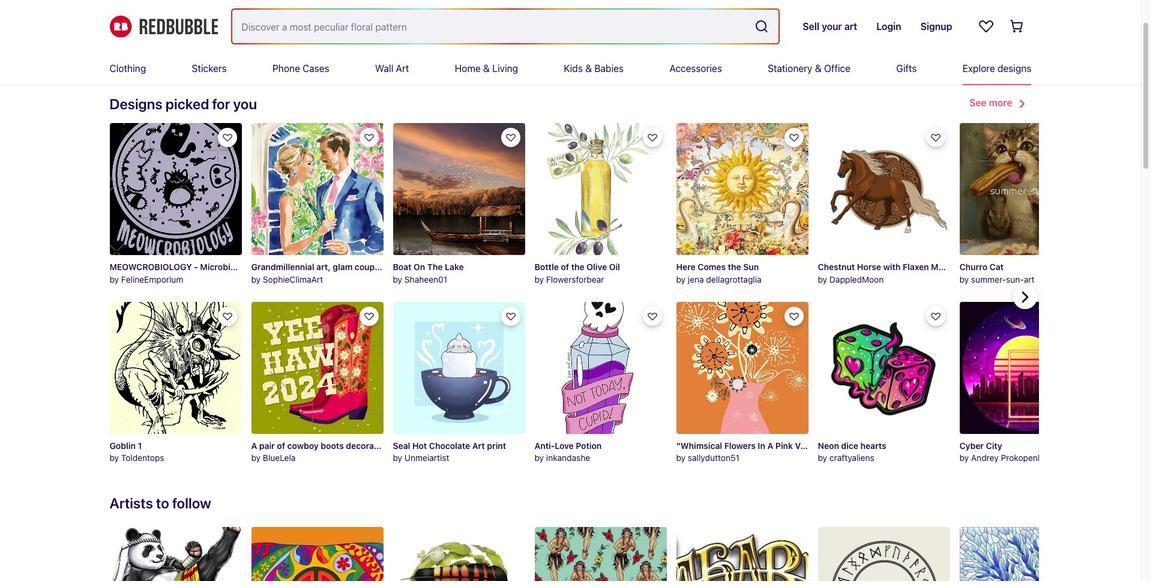 Task type: vqa. For each thing, say whether or not it's contained in the screenshot.


Task type: describe. For each thing, give the bounding box(es) containing it.
explore for explore designs
[[963, 63, 995, 74]]

gifts link
[[897, 53, 917, 84]]

bottle
[[535, 262, 559, 272]]

seal hot chocolate art print by unmeiartist
[[393, 440, 506, 463]]

wall art link
[[375, 53, 409, 84]]

andrey
[[971, 453, 999, 463]]

here
[[676, 262, 696, 272]]

home & living link
[[455, 53, 518, 84]]

"whimsical flowers in a pink vase" by salsysafrano. by sallydutton51
[[676, 440, 890, 463]]

by bluelela
[[251, 453, 296, 463]]

boat on the lake by shaheen01
[[393, 262, 464, 284]]

vase"
[[795, 440, 819, 451]]

shaheen01
[[405, 274, 447, 284]]

Search term search field
[[232, 10, 750, 43]]

drinking
[[384, 262, 417, 272]]

cats
[[255, 262, 272, 272]]

grandmillennial
[[251, 262, 314, 272]]

sallydutton51
[[688, 453, 740, 463]]

by inside the churro cat by summer-sun-art
[[960, 274, 969, 284]]

potion
[[576, 440, 602, 451]]

stickers
[[192, 63, 227, 74]]

dice
[[841, 440, 859, 451]]

knotwork
[[1034, 262, 1073, 272]]

kids & babies link
[[564, 53, 624, 84]]

explore designs
[[963, 63, 1032, 74]]

sun-
[[1006, 274, 1024, 284]]

stationery & office link
[[768, 53, 851, 84]]

grandmillennial art, glam couple drinking champaign by sophieclimaart
[[251, 262, 464, 284]]

cyber city by andrey prokopenko
[[960, 440, 1047, 463]]

1 vertical spatial you
[[233, 95, 257, 112]]

accessories link
[[670, 53, 722, 84]]

& for office
[[815, 63, 822, 74]]

inkandashe
[[546, 453, 590, 463]]

home
[[455, 63, 481, 74]]

boat
[[393, 262, 412, 272]]

unmeiartist
[[405, 453, 449, 463]]

on
[[414, 262, 425, 272]]

here comes the sun by jena dellagrottaglia
[[676, 262, 762, 284]]

chocolate
[[429, 440, 470, 451]]

anti-love potion by inkandashe
[[535, 440, 602, 463]]

to
[[156, 495, 169, 512]]

microbiology
[[200, 262, 253, 272]]

neon
[[818, 440, 839, 451]]

designs picked for you
[[110, 95, 257, 112]]

of
[[561, 262, 569, 272]]

neon dice hearts by craftyaliens
[[818, 440, 887, 463]]

churro cat by summer-sun-art
[[960, 262, 1035, 284]]

nikolay todorov image
[[110, 527, 242, 581]]

karin taylor image
[[393, 527, 525, 581]]

art inside seal hot chocolate art print by unmeiartist
[[472, 440, 485, 451]]

the for sun
[[728, 262, 741, 272]]

gifts
[[897, 63, 917, 74]]

& for living
[[483, 63, 490, 74]]

flaxen
[[903, 262, 929, 272]]

pink
[[776, 440, 793, 451]]

accessories
[[670, 63, 722, 74]]

for
[[114, 57, 129, 68]]

churro
[[960, 262, 988, 272]]

for you link
[[110, 50, 152, 75]]

hot
[[412, 440, 427, 451]]

explore designs link
[[963, 53, 1032, 84]]

-
[[194, 262, 198, 272]]

and
[[956, 262, 971, 272]]

cases
[[303, 63, 329, 74]]

following link
[[213, 50, 264, 75]]

by
[[821, 440, 832, 451]]

olive
[[587, 262, 607, 272]]

living
[[493, 63, 518, 74]]

oil
[[609, 262, 620, 272]]

1
[[138, 440, 142, 451]]

clothing link
[[110, 53, 146, 84]]

chestnut horse with flaxen mane and tail with celtic knotwork by dappledmoon
[[818, 262, 1073, 284]]

love
[[555, 440, 574, 451]]

horse
[[857, 262, 881, 272]]

cyber
[[960, 440, 984, 451]]

by inside chestnut horse with flaxen mane and tail with celtic knotwork by dappledmoon
[[818, 274, 827, 284]]

wall art
[[375, 63, 409, 74]]

see more link
[[970, 94, 1032, 113]]

for
[[212, 95, 230, 112]]

art,
[[317, 262, 331, 272]]

home & living
[[455, 63, 518, 74]]

artists to follow
[[110, 495, 211, 512]]

menu bar containing clothing
[[110, 53, 1032, 84]]

celtic
[[1008, 262, 1032, 272]]



Task type: locate. For each thing, give the bounding box(es) containing it.
2 & from the left
[[585, 63, 592, 74]]

by inside goblin 1 by toldentops
[[110, 453, 119, 463]]

designs
[[110, 95, 163, 112]]

medusa dollmaker image
[[676, 527, 808, 581]]

2 horizontal spatial &
[[815, 63, 822, 74]]

babies
[[595, 63, 624, 74]]

by inside anti-love potion by inkandashe
[[535, 453, 544, 463]]

with
[[884, 262, 901, 272], [989, 262, 1006, 272]]

picked
[[166, 95, 209, 112]]

by down chestnut
[[818, 274, 827, 284]]

by left bluelela
[[251, 453, 261, 463]]

& left office
[[815, 63, 822, 74]]

by inside grandmillennial art, glam couple drinking champaign by sophieclimaart
[[251, 274, 261, 284]]

goblin
[[110, 440, 136, 451]]

kids & babies
[[564, 63, 624, 74]]

explore down redbubble logo in the left top of the page
[[166, 57, 199, 68]]

by down goblin
[[110, 453, 119, 463]]

by inside meowcrobiology - microbiology cats by felineemporium
[[110, 274, 119, 284]]

by inside seal hot chocolate art print by unmeiartist
[[393, 453, 402, 463]]

art right wall
[[396, 63, 409, 74]]

by inside bottle of the olive oil by flowersforbear
[[535, 274, 544, 284]]

the inside bottle of the olive oil by flowersforbear
[[571, 262, 585, 272]]

you
[[131, 57, 147, 68], [233, 95, 257, 112]]

the
[[571, 262, 585, 272], [728, 262, 741, 272]]

clothing
[[110, 63, 146, 74]]

print
[[487, 440, 506, 451]]

the
[[427, 262, 443, 272]]

kellie espie image
[[251, 527, 383, 581]]

flowersforbear
[[546, 274, 604, 284]]

2 with from the left
[[989, 262, 1006, 272]]

office
[[824, 63, 851, 74]]

0 horizontal spatial explore
[[166, 57, 199, 68]]

1 the from the left
[[571, 262, 585, 272]]

hearts
[[861, 440, 887, 451]]

2 the from the left
[[728, 262, 741, 272]]

0 horizontal spatial art
[[396, 63, 409, 74]]

by down the "whimsical
[[676, 453, 686, 463]]

stationery
[[768, 63, 813, 74]]

1 & from the left
[[483, 63, 490, 74]]

anti-
[[535, 440, 555, 451]]

bunnythepainter image
[[535, 527, 667, 581]]

by bluelela link
[[251, 302, 383, 471]]

in
[[758, 440, 766, 451]]

kids
[[564, 63, 583, 74]]

0 vertical spatial art
[[396, 63, 409, 74]]

comes
[[698, 262, 726, 272]]

see more
[[970, 97, 1013, 108]]

by inside cyber city by andrey prokopenko
[[960, 453, 969, 463]]

1 horizontal spatial &
[[585, 63, 592, 74]]

dappledmoon
[[830, 274, 884, 284]]

by down here
[[676, 274, 686, 284]]

glam
[[333, 262, 353, 272]]

by
[[110, 274, 119, 284], [251, 274, 261, 284], [393, 274, 402, 284], [535, 274, 544, 284], [676, 274, 686, 284], [818, 274, 827, 284], [960, 274, 969, 284], [110, 453, 119, 463], [251, 453, 261, 463], [393, 453, 402, 463], [535, 453, 544, 463], [676, 453, 686, 463], [818, 453, 827, 463], [960, 453, 969, 463]]

& right kids
[[585, 63, 592, 74]]

1 with from the left
[[884, 262, 901, 272]]

explore for explore
[[166, 57, 199, 68]]

redbubble logo image
[[110, 15, 218, 37]]

follow
[[172, 495, 211, 512]]

&
[[483, 63, 490, 74], [585, 63, 592, 74], [815, 63, 822, 74]]

following
[[218, 57, 259, 68]]

dellagrottaglia
[[706, 274, 762, 284]]

the up dellagrottaglia
[[728, 262, 741, 272]]

1 horizontal spatial explore
[[963, 63, 995, 74]]

by inside boat on the lake by shaheen01
[[393, 274, 402, 284]]

wall
[[375, 63, 393, 74]]

by inside "whimsical flowers in a pink vase" by salsysafrano. by sallydutton51
[[676, 453, 686, 463]]

tail
[[973, 262, 987, 272]]

stickers link
[[192, 53, 227, 84]]

0 horizontal spatial the
[[571, 262, 585, 272]]

explore link
[[161, 50, 203, 75]]

by down the and
[[960, 274, 969, 284]]

the for olive
[[571, 262, 585, 272]]

by down cyber
[[960, 453, 969, 463]]

by left felineemporium
[[110, 274, 119, 284]]

seal
[[393, 440, 410, 451]]

1 vertical spatial art
[[472, 440, 485, 451]]

1 horizontal spatial you
[[233, 95, 257, 112]]

see
[[970, 97, 987, 108]]

goblin 1 by toldentops
[[110, 440, 164, 463]]

& left living
[[483, 63, 490, 74]]

meowcrobiology
[[110, 262, 192, 272]]

0 horizontal spatial you
[[131, 57, 147, 68]]

lake
[[445, 262, 464, 272]]

0 vertical spatial you
[[131, 57, 147, 68]]

1 horizontal spatial with
[[989, 262, 1006, 272]]

phone
[[273, 63, 300, 74]]

phone cases link
[[273, 53, 329, 84]]

meowcrobiology - microbiology cats by felineemporium
[[110, 262, 272, 284]]

flowers
[[725, 440, 756, 451]]

explore up see at the top
[[963, 63, 995, 74]]

menu bar
[[110, 53, 1032, 84]]

by down 'seal'
[[393, 453, 402, 463]]

None field
[[232, 10, 779, 43]]

by down by
[[818, 453, 827, 463]]

0 horizontal spatial &
[[483, 63, 490, 74]]

by down cats
[[251, 274, 261, 284]]

bluelela
[[263, 453, 296, 463]]

champaign
[[419, 262, 464, 272]]

explore
[[166, 57, 199, 68], [963, 63, 995, 74]]

with up summer-
[[989, 262, 1006, 272]]

with right "horse"
[[884, 262, 901, 272]]

couple
[[355, 262, 382, 272]]

felineemporium
[[121, 274, 183, 284]]

& for babies
[[585, 63, 592, 74]]

more
[[989, 97, 1013, 108]]

art left print
[[472, 440, 485, 451]]

by down anti- on the bottom of page
[[535, 453, 544, 463]]

3 & from the left
[[815, 63, 822, 74]]

salsysafrano.
[[834, 440, 890, 451]]

stationery & office
[[768, 63, 851, 74]]

0 horizontal spatial with
[[884, 262, 901, 272]]

mane
[[931, 262, 953, 272]]

1 horizontal spatial art
[[472, 440, 485, 451]]

designs
[[998, 63, 1032, 74]]

the inside here comes the sun by jena dellagrottaglia
[[728, 262, 741, 272]]

by inside here comes the sun by jena dellagrottaglia
[[676, 274, 686, 284]]

"whimsical
[[676, 440, 722, 451]]

by down bottle
[[535, 274, 544, 284]]

art
[[1024, 274, 1035, 284]]

by down drinking
[[393, 274, 402, 284]]

summer-
[[971, 274, 1006, 284]]

sun
[[743, 262, 759, 272]]

by inside neon dice hearts by craftyaliens
[[818, 453, 827, 463]]

the up flowersforbear
[[571, 262, 585, 272]]

1 horizontal spatial the
[[728, 262, 741, 272]]

art
[[396, 63, 409, 74], [472, 440, 485, 451]]

toldentops
[[121, 453, 164, 463]]

daniel watts image
[[818, 527, 950, 581]]

artists
[[110, 495, 153, 512]]



